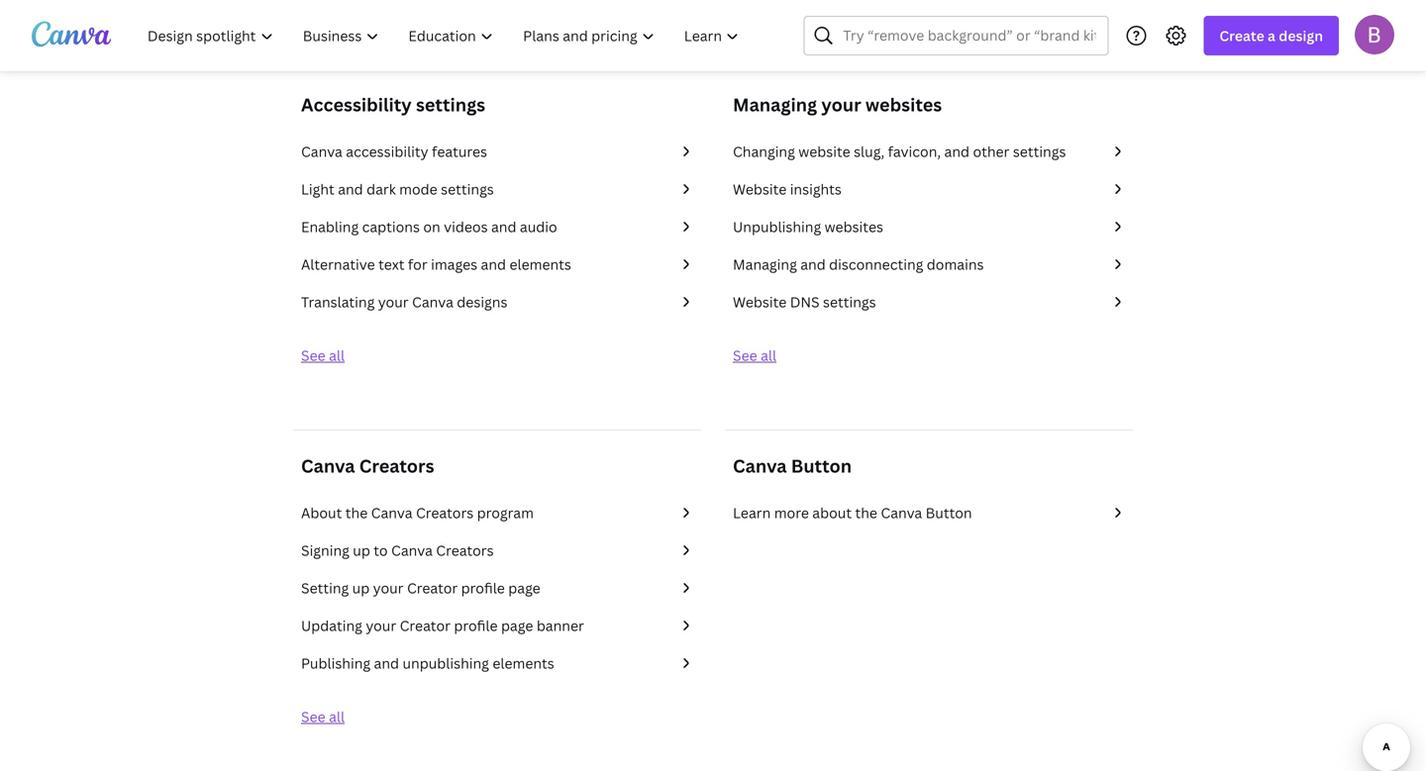 Task type: describe. For each thing, give the bounding box(es) containing it.
learn more about the canva button
[[733, 504, 972, 522]]

1 vertical spatial creators
[[416, 504, 474, 522]]

top level navigation element
[[135, 16, 756, 55]]

2 vertical spatial creators
[[436, 541, 494, 560]]

images
[[431, 255, 478, 274]]

learn
[[733, 504, 771, 522]]

a
[[1268, 26, 1276, 45]]

websites inside unpublishing websites link
[[825, 217, 883, 236]]

and inside publishing and unpublishing elements link
[[374, 654, 399, 673]]

changing
[[733, 142, 795, 161]]

unpublishing websites
[[733, 217, 883, 236]]

unpublishing websites link
[[733, 216, 1125, 238]]

banner
[[537, 617, 584, 635]]

publishing
[[301, 654, 371, 673]]

1 vertical spatial button
[[926, 504, 972, 522]]

and inside enabling captions on videos and audio link
[[491, 217, 517, 236]]

1 the from the left
[[345, 504, 368, 522]]

signing up to canva creators
[[301, 541, 494, 560]]

and inside light and dark mode settings link
[[338, 180, 363, 199]]

1 vertical spatial creator
[[400, 617, 451, 635]]

see all button for accessibility
[[301, 346, 345, 365]]

accessibility settings
[[301, 93, 485, 117]]

create
[[1220, 26, 1265, 45]]

see all down publishing
[[301, 708, 345, 727]]

and inside changing website slug, favicon, and other settings link
[[944, 142, 970, 161]]

Try "remove background" or "brand kit" search field
[[843, 17, 1096, 54]]

translating your canva designs
[[301, 293, 508, 312]]

canva up signing up to canva creators
[[371, 504, 413, 522]]

about
[[301, 504, 342, 522]]

managing for managing your websites
[[733, 93, 817, 117]]

accessibility
[[301, 93, 412, 117]]

setting up your creator profile page link
[[301, 577, 693, 599]]

see all button down publishing
[[301, 708, 345, 727]]

your inside 'link'
[[373, 579, 404, 598]]

all down publishing
[[329, 708, 345, 727]]

your for websites
[[821, 93, 861, 117]]

publishing and unpublishing elements
[[301, 654, 554, 673]]

all for managing your websites
[[761, 346, 777, 365]]

website insights
[[733, 180, 842, 199]]

canva accessibility features link
[[301, 141, 693, 162]]

enabling captions on videos and audio
[[301, 217, 557, 236]]

managing and disconnecting domains link
[[733, 254, 1125, 275]]

text
[[378, 255, 405, 274]]

videos
[[444, 217, 488, 236]]

unpublishing
[[733, 217, 821, 236]]

create a design button
[[1204, 16, 1339, 55]]

settings right "other"
[[1013, 142, 1066, 161]]

features
[[432, 142, 487, 161]]

audio
[[520, 217, 557, 236]]

managing and disconnecting domains
[[733, 255, 984, 274]]

your for canva
[[378, 293, 409, 312]]

website
[[799, 142, 850, 161]]

changing website slug, favicon, and other settings link
[[733, 141, 1125, 162]]

alternative text for images and elements
[[301, 255, 571, 274]]

about the canva creators program
[[301, 504, 534, 522]]

see down publishing
[[301, 708, 326, 727]]

updating
[[301, 617, 362, 635]]

insights
[[790, 180, 842, 199]]

on
[[423, 217, 440, 236]]

0 horizontal spatial button
[[791, 454, 852, 478]]

learn more about the canva button link
[[733, 502, 1125, 524]]

canva creators
[[301, 454, 434, 478]]

0 vertical spatial websites
[[866, 93, 942, 117]]

light
[[301, 180, 335, 199]]

dark
[[367, 180, 396, 199]]

canva up about
[[301, 454, 355, 478]]

website dns settings link
[[733, 291, 1125, 313]]

design
[[1279, 26, 1323, 45]]

and inside alternative text for images and elements link
[[481, 255, 506, 274]]

website dns settings
[[733, 293, 876, 312]]

create a design
[[1220, 26, 1323, 45]]

setting up your creator profile page
[[301, 579, 541, 598]]

canva inside translating your canva designs link
[[412, 293, 454, 312]]

translating
[[301, 293, 375, 312]]

0 vertical spatial creators
[[359, 454, 434, 478]]



Task type: vqa. For each thing, say whether or not it's contained in the screenshot.
Website insights
yes



Task type: locate. For each thing, give the bounding box(es) containing it.
see all down 'website dns settings'
[[733, 346, 777, 365]]

settings up videos
[[441, 180, 494, 199]]

canva
[[301, 142, 343, 161], [412, 293, 454, 312], [301, 454, 355, 478], [733, 454, 787, 478], [371, 504, 413, 522], [881, 504, 922, 522], [391, 541, 433, 560]]

canva up learn
[[733, 454, 787, 478]]

and
[[944, 142, 970, 161], [338, 180, 363, 199], [491, 217, 517, 236], [481, 255, 506, 274], [801, 255, 826, 274], [374, 654, 399, 673]]

creator up updating your creator profile page banner
[[407, 579, 458, 598]]

see for accessibility settings
[[301, 346, 326, 365]]

creators down about the canva creators program link
[[436, 541, 494, 560]]

1 managing from the top
[[733, 93, 817, 117]]

1 vertical spatial websites
[[825, 217, 883, 236]]

0 vertical spatial profile
[[461, 579, 505, 598]]

page inside updating your creator profile page banner link
[[501, 617, 533, 635]]

managing
[[733, 93, 817, 117], [733, 255, 797, 274]]

updating your creator profile page banner link
[[301, 615, 693, 637]]

1 vertical spatial profile
[[454, 617, 498, 635]]

your up website
[[821, 93, 861, 117]]

settings
[[416, 93, 485, 117], [1013, 142, 1066, 161], [441, 180, 494, 199], [823, 293, 876, 312]]

managing up changing
[[733, 93, 817, 117]]

see down translating
[[301, 346, 326, 365]]

0 vertical spatial page
[[508, 579, 541, 598]]

0 vertical spatial button
[[791, 454, 852, 478]]

page inside setting up your creator profile page 'link'
[[508, 579, 541, 598]]

see all button down 'website dns settings'
[[733, 346, 777, 365]]

1 vertical spatial managing
[[733, 255, 797, 274]]

and left audio on the left of page
[[491, 217, 517, 236]]

1 vertical spatial elements
[[493, 654, 554, 673]]

designs
[[457, 293, 508, 312]]

settings down managing and disconnecting domains
[[823, 293, 876, 312]]

signing
[[301, 541, 349, 560]]

all
[[329, 346, 345, 365], [761, 346, 777, 365], [329, 708, 345, 727]]

your for creator
[[366, 617, 396, 635]]

page down setting up your creator profile page 'link'
[[501, 617, 533, 635]]

up right setting
[[352, 579, 370, 598]]

your right updating
[[366, 617, 396, 635]]

2 the from the left
[[855, 504, 878, 522]]

see down 'website dns settings'
[[733, 346, 757, 365]]

creator inside 'link'
[[407, 579, 458, 598]]

profile down setting up your creator profile page 'link'
[[454, 617, 498, 635]]

canva inside signing up to canva creators link
[[391, 541, 433, 560]]

up left the 'to'
[[353, 541, 370, 560]]

alternative text for images and elements link
[[301, 254, 693, 275]]

signing up to canva creators link
[[301, 540, 693, 562]]

website for website dns settings
[[733, 293, 787, 312]]

creators
[[359, 454, 434, 478], [416, 504, 474, 522], [436, 541, 494, 560]]

about
[[812, 504, 852, 522]]

and right publishing
[[374, 654, 399, 673]]

managing for managing and disconnecting domains
[[733, 255, 797, 274]]

1 horizontal spatial the
[[855, 504, 878, 522]]

1 vertical spatial website
[[733, 293, 787, 312]]

translating your canva designs link
[[301, 291, 693, 313]]

see all
[[301, 346, 345, 365], [733, 346, 777, 365], [301, 708, 345, 727]]

websites up managing and disconnecting domains
[[825, 217, 883, 236]]

see all button down translating
[[301, 346, 345, 365]]

and down enabling captions on videos and audio link
[[481, 255, 506, 274]]

elements down updating your creator profile page banner link
[[493, 654, 554, 673]]

1 horizontal spatial button
[[926, 504, 972, 522]]

canva inside canva accessibility features link
[[301, 142, 343, 161]]

domains
[[927, 255, 984, 274]]

and left dark
[[338, 180, 363, 199]]

setting
[[301, 579, 349, 598]]

profile up updating your creator profile page banner link
[[461, 579, 505, 598]]

0 vertical spatial elements
[[510, 255, 571, 274]]

enabling captions on videos and audio link
[[301, 216, 693, 238]]

publishing and unpublishing elements link
[[301, 653, 693, 675]]

websites
[[866, 93, 942, 117], [825, 217, 883, 236]]

profile inside 'link'
[[461, 579, 505, 598]]

see all for managing your websites
[[733, 346, 777, 365]]

creators up signing up to canva creators
[[416, 504, 474, 522]]

websites up changing website slug, favicon, and other settings
[[866, 93, 942, 117]]

all down 'website dns settings'
[[761, 346, 777, 365]]

see all button for managing
[[733, 346, 777, 365]]

see all for accessibility settings
[[301, 346, 345, 365]]

canva right the 'to'
[[391, 541, 433, 560]]

up for signing
[[353, 541, 370, 560]]

more
[[774, 504, 809, 522]]

the
[[345, 504, 368, 522], [855, 504, 878, 522]]

and inside the managing and disconnecting domains link
[[801, 255, 826, 274]]

creator
[[407, 579, 458, 598], [400, 617, 451, 635]]

see all down translating
[[301, 346, 345, 365]]

unpublishing
[[403, 654, 489, 673]]

see all button
[[301, 346, 345, 365], [733, 346, 777, 365], [301, 708, 345, 727]]

enabling
[[301, 217, 359, 236]]

profile
[[461, 579, 505, 598], [454, 617, 498, 635]]

managing down unpublishing at the top right of page
[[733, 255, 797, 274]]

canva down alternative text for images and elements
[[412, 293, 454, 312]]

page up updating your creator profile page banner link
[[508, 579, 541, 598]]

to
[[374, 541, 388, 560]]

mode
[[399, 180, 438, 199]]

your down the 'to'
[[373, 579, 404, 598]]

settings up features
[[416, 93, 485, 117]]

up
[[353, 541, 370, 560], [352, 579, 370, 598]]

your
[[821, 93, 861, 117], [378, 293, 409, 312], [373, 579, 404, 598], [366, 617, 396, 635]]

0 vertical spatial website
[[733, 180, 787, 199]]

elements
[[510, 255, 571, 274], [493, 654, 554, 673]]

slug,
[[854, 142, 885, 161]]

up inside 'link'
[[352, 579, 370, 598]]

creators up about the canva creators program
[[359, 454, 434, 478]]

favicon,
[[888, 142, 941, 161]]

and down unpublishing websites
[[801, 255, 826, 274]]

elements down audio on the left of page
[[510, 255, 571, 274]]

for
[[408, 255, 428, 274]]

alternative
[[301, 255, 375, 274]]

canva button
[[733, 454, 852, 478]]

and left "other"
[[944, 142, 970, 161]]

0 vertical spatial up
[[353, 541, 370, 560]]

page
[[508, 579, 541, 598], [501, 617, 533, 635]]

website down changing
[[733, 180, 787, 199]]

creator up publishing and unpublishing elements
[[400, 617, 451, 635]]

see for managing your websites
[[733, 346, 757, 365]]

0 vertical spatial creator
[[407, 579, 458, 598]]

captions
[[362, 217, 420, 236]]

website left dns
[[733, 293, 787, 312]]

see
[[301, 346, 326, 365], [733, 346, 757, 365], [301, 708, 326, 727]]

changing website slug, favicon, and other settings
[[733, 142, 1066, 161]]

canva accessibility features
[[301, 142, 487, 161]]

bob builder image
[[1355, 15, 1395, 54]]

canva right about
[[881, 504, 922, 522]]

2 website from the top
[[733, 293, 787, 312]]

canva up light
[[301, 142, 343, 161]]

accessibility
[[346, 142, 428, 161]]

website
[[733, 180, 787, 199], [733, 293, 787, 312]]

updating your creator profile page banner
[[301, 617, 584, 635]]

your down text
[[378, 293, 409, 312]]

all for accessibility settings
[[329, 346, 345, 365]]

program
[[477, 504, 534, 522]]

1 vertical spatial up
[[352, 579, 370, 598]]

dns
[[790, 293, 820, 312]]

0 vertical spatial managing
[[733, 93, 817, 117]]

about the canva creators program link
[[301, 502, 693, 524]]

all down translating
[[329, 346, 345, 365]]

1 website from the top
[[733, 180, 787, 199]]

managing your websites
[[733, 93, 942, 117]]

2 managing from the top
[[733, 255, 797, 274]]

up for setting
[[352, 579, 370, 598]]

light and dark mode settings link
[[301, 178, 693, 200]]

website for website insights
[[733, 180, 787, 199]]

disconnecting
[[829, 255, 923, 274]]

button
[[791, 454, 852, 478], [926, 504, 972, 522]]

0 horizontal spatial the
[[345, 504, 368, 522]]

other
[[973, 142, 1010, 161]]

light and dark mode settings
[[301, 180, 494, 199]]

website insights link
[[733, 178, 1125, 200]]

1 vertical spatial page
[[501, 617, 533, 635]]



